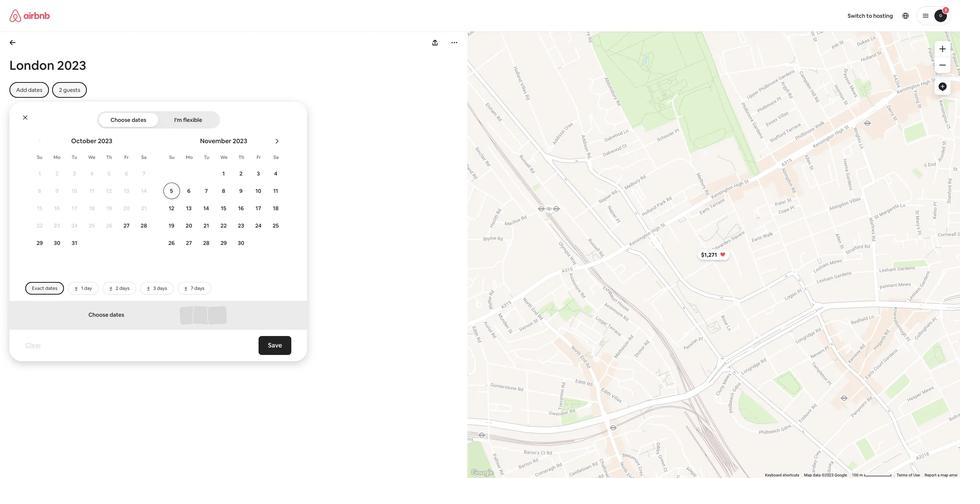 Task type: describe. For each thing, give the bounding box(es) containing it.
1 vertical spatial 28 button
[[198, 235, 215, 252]]

dialog containing october 2023
[[9, 102, 555, 362]]

apartment in london 2 beds 5 nights $1,271 total before taxes
[[9, 253, 76, 288]]

apartment
[[9, 253, 41, 261]]

2 horizontal spatial 1
[[223, 170, 225, 177]]

0 vertical spatial 19 button
[[101, 200, 118, 217]]

2 th from the left
[[239, 154, 244, 161]]

2 16 button from the left
[[232, 200, 250, 217]]

total
[[28, 280, 40, 288]]

1 vertical spatial 7 button
[[198, 183, 215, 199]]

in
[[42, 253, 47, 261]]

terms of use link
[[897, 474, 921, 478]]

11 for 2nd 11 button from right
[[89, 188, 94, 195]]

0 vertical spatial 21 button
[[135, 200, 153, 217]]

1 vertical spatial 19 button
[[163, 218, 180, 234]]

100 m
[[852, 474, 865, 478]]

0 vertical spatial 26 button
[[101, 218, 118, 234]]

22 for first 22 button from the right
[[221, 222, 227, 230]]

1 horizontal spatial 27
[[186, 240, 192, 247]]

m
[[860, 474, 864, 478]]

0 horizontal spatial 12
[[106, 188, 112, 195]]

1 vertical spatial 21 button
[[198, 218, 215, 234]]

1 vertical spatial choose dates
[[88, 312, 124, 319]]

1 24 from the left
[[71, 222, 78, 230]]

1 fr from the left
[[124, 154, 129, 161]]

3 for first 3 button
[[73, 170, 76, 177]]

0 vertical spatial 14 button
[[135, 183, 153, 199]]

add for add a note
[[9, 293, 21, 300]]

keyboard
[[766, 474, 782, 478]]

1 horizontal spatial 20
[[186, 222, 192, 230]]

2 24 button from the left
[[250, 218, 267, 234]]

2 11 button from the left
[[267, 183, 285, 199]]

1 horizontal spatial 13
[[186, 205, 192, 212]]

1 vertical spatial 6
[[187, 188, 191, 195]]

7 days
[[191, 286, 205, 292]]

0 vertical spatial 27
[[124, 222, 130, 230]]

0 horizontal spatial 19
[[106, 205, 112, 212]]

18 for 2nd the 18 "button" from the left
[[273, 205, 279, 212]]

0 vertical spatial 20
[[123, 205, 130, 212]]

add dates
[[16, 87, 42, 94]]

keyboard shortcuts
[[766, 474, 800, 478]]

flexible
[[183, 117, 202, 124]]

2 we from the left
[[221, 154, 228, 161]]

2 29 button from the left
[[215, 235, 232, 252]]

11 for first 11 button from the right
[[274, 188, 278, 195]]

shortcuts
[[783, 474, 800, 478]]

1 3 button from the left
[[66, 166, 83, 182]]

clear
[[25, 342, 41, 350]]

1 16 button from the left
[[48, 200, 66, 217]]

29 for second the 29 button from left
[[221, 240, 227, 247]]

0 horizontal spatial 1
[[39, 170, 41, 177]]

1 day
[[81, 286, 92, 292]]

0 vertical spatial 5
[[108, 170, 111, 177]]

21 for topmost 21 button
[[141, 205, 147, 212]]

1 vertical spatial choose
[[88, 312, 108, 319]]

1 23 button from the left
[[48, 218, 66, 234]]

data
[[813, 474, 821, 478]]

1 horizontal spatial 7
[[191, 286, 193, 292]]

10 for first '10' button from right
[[256, 188, 261, 195]]

1 16 from the left
[[54, 205, 60, 212]]

dates down 2 days
[[110, 312, 124, 319]]

exact
[[32, 286, 44, 292]]

google
[[835, 474, 848, 478]]

1 horizontal spatial 13 button
[[180, 200, 198, 217]]

0 horizontal spatial 26
[[106, 222, 112, 230]]

0 vertical spatial 5 button
[[101, 166, 118, 182]]

1 8 button from the left
[[31, 183, 48, 199]]

1 18 button from the left
[[83, 200, 101, 217]]

before
[[42, 280, 60, 288]]

2 15 button from the left
[[215, 200, 232, 217]]

1 horizontal spatial 3
[[153, 286, 156, 292]]

keyboard shortcuts button
[[766, 473, 800, 479]]

$1,271 button
[[698, 250, 731, 261]]

note
[[27, 293, 40, 300]]

beds
[[14, 261, 28, 269]]

1 horizontal spatial 12 button
[[163, 200, 180, 217]]

1 sa from the left
[[141, 154, 147, 161]]

of
[[909, 474, 913, 478]]

0 vertical spatial 7 button
[[135, 166, 153, 182]]

$1,271 inside apartment in london 2 beds 5 nights $1,271 total before taxes
[[9, 280, 26, 288]]

use
[[914, 474, 921, 478]]

exact dates
[[32, 286, 57, 292]]

save button
[[259, 337, 292, 356]]

add a place to the map image
[[939, 82, 948, 92]]

clear button
[[21, 338, 45, 354]]

29 for 2nd the 29 button from the right
[[36, 240, 43, 247]]

©2023
[[822, 474, 834, 478]]

1 vertical spatial 12
[[169, 205, 174, 212]]

$1,271 inside button
[[702, 252, 718, 259]]

1 vertical spatial 26
[[168, 240, 175, 247]]

1 vertical spatial 6 button
[[180, 183, 198, 199]]

100
[[852, 474, 859, 478]]

0 vertical spatial 13
[[124, 188, 129, 195]]

report a map error
[[925, 474, 958, 478]]

dates right exact
[[45, 286, 57, 292]]

2 16 from the left
[[238, 205, 244, 212]]

a for add
[[22, 293, 26, 300]]

nights
[[14, 270, 31, 277]]

zoom in image
[[940, 46, 946, 52]]

1 horizontal spatial 28
[[203, 240, 210, 247]]

0 vertical spatial london
[[9, 57, 54, 73]]

i'm
[[174, 117, 182, 124]]

2 1 button from the left
[[215, 166, 232, 182]]

calendar application
[[22, 129, 555, 270]]

add for add dates
[[16, 87, 27, 94]]

error
[[950, 474, 958, 478]]

london inside apartment in london 2 beds 5 nights $1,271 total before taxes
[[48, 253, 69, 261]]

1 4 from the left
[[90, 170, 93, 177]]

31
[[72, 240, 77, 247]]

2 fr from the left
[[257, 154, 261, 161]]

1 29 button from the left
[[31, 235, 48, 252]]

1 22 button from the left
[[31, 218, 48, 234]]

dates inside dropdown button
[[28, 87, 42, 94]]

0 horizontal spatial 28 button
[[135, 218, 153, 234]]

10 for second '10' button from the right
[[72, 188, 77, 195]]

2 su from the left
[[169, 154, 175, 161]]

3 for first 3 button from the right
[[257, 170, 260, 177]]

remove from wishlist: apartment in london image
[[137, 118, 146, 128]]

i'm flexible button
[[158, 113, 218, 127]]

31 button
[[66, 235, 83, 252]]

1 horizontal spatial 1
[[81, 286, 83, 292]]

1 10 button from the left
[[66, 183, 83, 199]]

0 horizontal spatial 20 button
[[118, 200, 135, 217]]

1 vertical spatial 14 button
[[198, 200, 215, 217]]

1 vertical spatial 5 button
[[163, 183, 180, 199]]

1 30 button from the left
[[48, 235, 66, 252]]

0 horizontal spatial 6
[[125, 170, 128, 177]]

november
[[200, 137, 231, 145]]

1 horizontal spatial 27 button
[[180, 235, 198, 252]]

1 24 button from the left
[[66, 218, 83, 234]]

8 for 2nd 8 button from the left
[[222, 188, 225, 195]]

2 sa from the left
[[274, 154, 279, 161]]

2 30 from the left
[[238, 240, 244, 247]]

1 30 from the left
[[54, 240, 60, 247]]

0 vertical spatial 28
[[141, 222, 147, 230]]

profile element
[[490, 0, 951, 32]]

2 24 from the left
[[255, 222, 262, 230]]

1 we from the left
[[88, 154, 96, 161]]

17 for 2nd 17 button
[[256, 205, 261, 212]]

save
[[268, 342, 282, 350]]

2 inside apartment in london 2 beds 5 nights $1,271 total before taxes
[[9, 261, 13, 269]]

october
[[71, 137, 97, 145]]

1 tu from the left
[[72, 154, 77, 161]]

2 30 button from the left
[[232, 235, 250, 252]]

23 for 1st 23 button from the right
[[238, 222, 244, 230]]

0 vertical spatial 13 button
[[118, 183, 135, 199]]



Task type: locate. For each thing, give the bounding box(es) containing it.
1 17 from the left
[[72, 205, 77, 212]]

1 horizontal spatial 6 button
[[180, 183, 198, 199]]

0 horizontal spatial 9 button
[[48, 183, 66, 199]]

0 horizontal spatial 12 button
[[101, 183, 118, 199]]

0 vertical spatial 20 button
[[118, 200, 135, 217]]

2 8 from the left
[[222, 188, 225, 195]]

2 horizontal spatial 5
[[170, 188, 173, 195]]

report
[[925, 474, 937, 478]]

a
[[22, 293, 26, 300], [938, 474, 940, 478]]

24 button
[[66, 218, 83, 234], [250, 218, 267, 234]]

1 10 from the left
[[72, 188, 77, 195]]

map
[[805, 474, 812, 478]]

1 horizontal spatial 7 button
[[198, 183, 215, 199]]

report a map error link
[[925, 474, 958, 478]]

1 9 button from the left
[[48, 183, 66, 199]]

1 22 from the left
[[37, 222, 43, 230]]

22
[[37, 222, 43, 230], [221, 222, 227, 230]]

1 vertical spatial 13 button
[[180, 200, 198, 217]]

2 11 from the left
[[274, 188, 278, 195]]

14 for 14 button to the bottom
[[204, 205, 209, 212]]

0 horizontal spatial 27 button
[[118, 218, 135, 234]]

1 vertical spatial 5
[[170, 188, 173, 195]]

28
[[141, 222, 147, 230], [203, 240, 210, 247]]

0 horizontal spatial 18 button
[[83, 200, 101, 217]]

0 horizontal spatial 16
[[54, 205, 60, 212]]

2 4 button from the left
[[267, 166, 285, 182]]

1 horizontal spatial choose
[[111, 117, 131, 124]]

add dates button
[[9, 82, 49, 98]]

1 horizontal spatial 10
[[256, 188, 261, 195]]

22 button
[[31, 218, 48, 234], [215, 218, 232, 234]]

1 horizontal spatial sa
[[274, 154, 279, 161]]

taxes
[[61, 280, 76, 288]]

14 for 14 button to the top
[[141, 188, 147, 195]]

1 horizontal spatial 2023
[[98, 137, 112, 145]]

2 29 from the left
[[221, 240, 227, 247]]

100 m button
[[850, 473, 895, 479]]

1 vertical spatial london
[[48, 253, 69, 261]]

2 22 from the left
[[221, 222, 227, 230]]

1 horizontal spatial 5
[[108, 170, 111, 177]]

choose dates button
[[99, 113, 158, 127]]

14 button
[[135, 183, 153, 199], [198, 200, 215, 217]]

2 mo from the left
[[186, 154, 193, 161]]

dates inside 'button'
[[132, 117, 146, 124]]

21 button
[[135, 200, 153, 217], [198, 218, 215, 234]]

1 days from the left
[[119, 286, 130, 292]]

1 1 button from the left
[[31, 166, 48, 182]]

3 days
[[153, 286, 167, 292]]

i'm flexible
[[174, 117, 202, 124]]

day
[[84, 286, 92, 292]]

london 2023
[[9, 57, 86, 73]]

9 button
[[48, 183, 66, 199], [232, 183, 250, 199]]

days left the 7 days
[[157, 286, 167, 292]]

2 2 button from the left
[[232, 166, 250, 182]]

0 horizontal spatial 10 button
[[66, 183, 83, 199]]

17 button
[[66, 200, 83, 217], [250, 200, 267, 217]]

0 vertical spatial 27 button
[[118, 218, 135, 234]]

2 17 button from the left
[[250, 200, 267, 217]]

2023 for london 2023
[[57, 57, 86, 73]]

2 9 from the left
[[240, 188, 243, 195]]

we down october 2023
[[88, 154, 96, 161]]

5 button
[[101, 166, 118, 182], [163, 183, 180, 199]]

0 horizontal spatial 4
[[90, 170, 93, 177]]

days for 7 days
[[194, 286, 205, 292]]

2 10 button from the left
[[250, 183, 267, 199]]

a left map
[[938, 474, 940, 478]]

1 9 from the left
[[55, 188, 59, 195]]

0 horizontal spatial 25
[[89, 222, 95, 230]]

1 horizontal spatial 25 button
[[267, 218, 285, 234]]

0 horizontal spatial 24
[[71, 222, 78, 230]]

11 button
[[83, 183, 101, 199], [267, 183, 285, 199]]

2 25 from the left
[[273, 222, 279, 230]]

26 button
[[101, 218, 118, 234], [163, 235, 180, 252]]

1 horizontal spatial 2 button
[[232, 166, 250, 182]]

1 11 from the left
[[89, 188, 94, 195]]

1 vertical spatial 26 button
[[163, 235, 180, 252]]

days for 3 days
[[157, 286, 167, 292]]

13 button
[[118, 183, 135, 199], [180, 200, 198, 217]]

google image
[[470, 469, 496, 479]]

0 horizontal spatial 2023
[[57, 57, 86, 73]]

1 horizontal spatial 8 button
[[215, 183, 232, 199]]

15
[[37, 205, 42, 212], [221, 205, 227, 212]]

november 2023
[[200, 137, 247, 145]]

23
[[54, 222, 60, 230], [238, 222, 244, 230]]

0 horizontal spatial 27
[[124, 222, 130, 230]]

21 for the bottom 21 button
[[204, 222, 209, 230]]

1 15 from the left
[[37, 205, 42, 212]]

9
[[55, 188, 59, 195], [240, 188, 243, 195]]

1 button
[[31, 166, 48, 182], [215, 166, 232, 182]]

1 vertical spatial 19
[[169, 222, 174, 230]]

th down november 2023 on the top
[[239, 154, 244, 161]]

1 2 button from the left
[[48, 166, 66, 182]]

2 horizontal spatial 3
[[257, 170, 260, 177]]

17 for first 17 button from the left
[[72, 205, 77, 212]]

1 horizontal spatial 20 button
[[180, 218, 198, 234]]

18 for 1st the 18 "button"
[[89, 205, 95, 212]]

0 horizontal spatial we
[[88, 154, 96, 161]]

london up add dates dropdown button
[[9, 57, 54, 73]]

1 23 from the left
[[54, 222, 60, 230]]

0 horizontal spatial th
[[106, 154, 112, 161]]

1 vertical spatial $1,271
[[9, 280, 26, 288]]

tu down october
[[72, 154, 77, 161]]

1 horizontal spatial 19
[[169, 222, 174, 230]]

2 4 from the left
[[274, 170, 278, 177]]

1 horizontal spatial 12
[[169, 205, 174, 212]]

choose dates inside 'button'
[[111, 117, 146, 124]]

2 18 from the left
[[273, 205, 279, 212]]

add a note button
[[9, 293, 40, 300]]

12 button
[[101, 183, 118, 199], [163, 200, 180, 217]]

1 horizontal spatial 21
[[204, 222, 209, 230]]

0 horizontal spatial 21
[[141, 205, 147, 212]]

0 vertical spatial 26
[[106, 222, 112, 230]]

0 horizontal spatial a
[[22, 293, 26, 300]]

0 horizontal spatial 23
[[54, 222, 60, 230]]

2 22 button from the left
[[215, 218, 232, 234]]

0 horizontal spatial 19 button
[[101, 200, 118, 217]]

2 vertical spatial 5
[[9, 270, 13, 277]]

28 button
[[135, 218, 153, 234], [198, 235, 215, 252]]

1 horizontal spatial 17 button
[[250, 200, 267, 217]]

1 25 from the left
[[89, 222, 95, 230]]

a left note
[[22, 293, 26, 300]]

27 button
[[118, 218, 135, 234], [180, 235, 198, 252]]

dates down london 2023 on the left top of page
[[28, 87, 42, 94]]

terms
[[897, 474, 908, 478]]

2 button
[[48, 166, 66, 182], [232, 166, 250, 182]]

2 25 button from the left
[[267, 218, 285, 234]]

29 button
[[31, 235, 48, 252], [215, 235, 232, 252]]

1 horizontal spatial a
[[938, 474, 940, 478]]

8 button
[[31, 183, 48, 199], [215, 183, 232, 199]]

tab list
[[99, 111, 218, 129]]

1 18 from the left
[[89, 205, 95, 212]]

22 for 2nd 22 button from right
[[37, 222, 43, 230]]

1 horizontal spatial days
[[157, 286, 167, 292]]

13
[[124, 188, 129, 195], [186, 205, 192, 212]]

choose down "day"
[[88, 312, 108, 319]]

0 horizontal spatial 13 button
[[118, 183, 135, 199]]

3 button
[[66, 166, 83, 182], [250, 166, 267, 182]]

0 horizontal spatial 11 button
[[83, 183, 101, 199]]

0 horizontal spatial 7 button
[[135, 166, 153, 182]]

2 days from the left
[[157, 286, 167, 292]]

1 horizontal spatial mo
[[186, 154, 193, 161]]

london right in
[[48, 253, 69, 261]]

dates left i'm
[[132, 117, 146, 124]]

0 vertical spatial choose
[[111, 117, 131, 124]]

2 8 button from the left
[[215, 183, 232, 199]]

30
[[54, 240, 60, 247], [238, 240, 244, 247]]

days
[[119, 286, 130, 292], [157, 286, 167, 292], [194, 286, 205, 292]]

2 17 from the left
[[256, 205, 261, 212]]

0 vertical spatial 6 button
[[118, 166, 135, 182]]

tab list inside dialog
[[99, 111, 218, 129]]

1 horizontal spatial 29
[[221, 240, 227, 247]]

days for 2 days
[[119, 286, 130, 292]]

2
[[56, 170, 59, 177], [240, 170, 243, 177], [9, 261, 13, 269], [116, 286, 118, 292]]

0 vertical spatial 7
[[142, 170, 146, 177]]

choose inside 'button'
[[111, 117, 131, 124]]

0 vertical spatial choose dates
[[111, 117, 146, 124]]

2 horizontal spatial days
[[194, 286, 205, 292]]

a for report
[[938, 474, 940, 478]]

0 horizontal spatial 3
[[73, 170, 76, 177]]

2 9 button from the left
[[232, 183, 250, 199]]

add inside dropdown button
[[16, 87, 27, 94]]

dates
[[28, 87, 42, 94], [132, 117, 146, 124], [45, 286, 57, 292], [110, 312, 124, 319]]

1 11 button from the left
[[83, 183, 101, 199]]

group
[[9, 112, 153, 248]]

8 for 2nd 8 button from right
[[38, 188, 41, 195]]

1 horizontal spatial 26
[[168, 240, 175, 247]]

12
[[106, 188, 112, 195], [169, 205, 174, 212]]

21
[[141, 205, 147, 212], [204, 222, 209, 230]]

2023 for november 2023
[[233, 137, 247, 145]]

2023 for october 2023
[[98, 137, 112, 145]]

0 horizontal spatial 6 button
[[118, 166, 135, 182]]

1 15 button from the left
[[31, 200, 48, 217]]

18
[[89, 205, 95, 212], [273, 205, 279, 212]]

1 mo from the left
[[54, 154, 61, 161]]

0 horizontal spatial 30
[[54, 240, 60, 247]]

1 horizontal spatial 18 button
[[267, 200, 285, 217]]

25
[[89, 222, 95, 230], [273, 222, 279, 230]]

1 horizontal spatial 18
[[273, 205, 279, 212]]

days right 3 days
[[194, 286, 205, 292]]

2 tu from the left
[[204, 154, 210, 161]]

map data ©2023 google
[[805, 474, 848, 478]]

1 vertical spatial 28
[[203, 240, 210, 247]]

2 10 from the left
[[256, 188, 261, 195]]

0 vertical spatial a
[[22, 293, 26, 300]]

add down london 2023 on the left top of page
[[16, 87, 27, 94]]

11
[[89, 188, 94, 195], [274, 188, 278, 195]]

1 horizontal spatial 30 button
[[232, 235, 250, 252]]

days left 3 days
[[119, 286, 130, 292]]

3
[[73, 170, 76, 177], [257, 170, 260, 177], [153, 286, 156, 292]]

1 vertical spatial 13
[[186, 205, 192, 212]]

4
[[90, 170, 93, 177], [274, 170, 278, 177]]

1 th from the left
[[106, 154, 112, 161]]

20 button
[[118, 200, 135, 217], [180, 218, 198, 234]]

0 vertical spatial $1,271
[[702, 252, 718, 259]]

1 29 from the left
[[36, 240, 43, 247]]

2023
[[57, 57, 86, 73], [98, 137, 112, 145], [233, 137, 247, 145]]

1 vertical spatial 7
[[205, 188, 208, 195]]

20
[[123, 205, 130, 212], [186, 222, 192, 230]]

terms of use
[[897, 474, 921, 478]]

1 vertical spatial a
[[938, 474, 940, 478]]

7 button
[[135, 166, 153, 182], [198, 183, 215, 199]]

6 button
[[118, 166, 135, 182], [180, 183, 198, 199]]

10
[[72, 188, 77, 195], [256, 188, 261, 195]]

1 25 button from the left
[[83, 218, 101, 234]]

mo
[[54, 154, 61, 161], [186, 154, 193, 161]]

2 18 button from the left
[[267, 200, 285, 217]]

1 horizontal spatial 9 button
[[232, 183, 250, 199]]

19 button
[[101, 200, 118, 217], [163, 218, 180, 234]]

tu down november
[[204, 154, 210, 161]]

choose dates
[[111, 117, 146, 124], [88, 312, 124, 319]]

we down november 2023 on the top
[[221, 154, 228, 161]]

add a note
[[9, 293, 40, 300]]

0 horizontal spatial fr
[[124, 154, 129, 161]]

1
[[39, 170, 41, 177], [223, 170, 225, 177], [81, 286, 83, 292]]

3 days from the left
[[194, 286, 205, 292]]

london
[[9, 57, 54, 73], [48, 253, 69, 261]]

0 horizontal spatial choose
[[88, 312, 108, 319]]

choose
[[111, 117, 131, 124], [88, 312, 108, 319]]

$1,271
[[702, 252, 718, 259], [9, 280, 26, 288]]

tu
[[72, 154, 77, 161], [204, 154, 210, 161]]

2 3 button from the left
[[250, 166, 267, 182]]

tab list containing choose dates
[[99, 111, 218, 129]]

1 horizontal spatial 23 button
[[232, 218, 250, 234]]

2 days
[[116, 286, 130, 292]]

0 vertical spatial 21
[[141, 205, 147, 212]]

1 8 from the left
[[38, 188, 41, 195]]

sa
[[141, 154, 147, 161], [274, 154, 279, 161]]

add left note
[[9, 293, 21, 300]]

th down october 2023
[[106, 154, 112, 161]]

0 vertical spatial 12 button
[[101, 183, 118, 199]]

0 horizontal spatial 5 button
[[101, 166, 118, 182]]

choose left remove from wishlist: apartment in london image
[[111, 117, 131, 124]]

18 button
[[83, 200, 101, 217], [267, 200, 285, 217]]

0 horizontal spatial 28
[[141, 222, 147, 230]]

google map
including 1 saved stay. region
[[369, 0, 961, 479]]

2 23 from the left
[[238, 222, 244, 230]]

dialog
[[9, 102, 555, 362]]

15 button
[[31, 200, 48, 217], [215, 200, 232, 217]]

26
[[106, 222, 112, 230], [168, 240, 175, 247]]

5 inside apartment in london 2 beds 5 nights $1,271 total before taxes
[[9, 270, 13, 277]]

8
[[38, 188, 41, 195], [222, 188, 225, 195]]

0 horizontal spatial 8
[[38, 188, 41, 195]]

1 4 button from the left
[[83, 166, 101, 182]]

6
[[125, 170, 128, 177], [187, 188, 191, 195]]

1 17 button from the left
[[66, 200, 83, 217]]

10 button
[[66, 183, 83, 199], [250, 183, 267, 199]]

4 button
[[83, 166, 101, 182], [267, 166, 285, 182]]

october 2023
[[71, 137, 112, 145]]

0 horizontal spatial 14 button
[[135, 183, 153, 199]]

23 for 2nd 23 button from right
[[54, 222, 60, 230]]

1 horizontal spatial 19 button
[[163, 218, 180, 234]]

1 horizontal spatial 22
[[221, 222, 227, 230]]

map
[[941, 474, 949, 478]]

1 horizontal spatial fr
[[257, 154, 261, 161]]

2 15 from the left
[[221, 205, 227, 212]]

1 horizontal spatial 14 button
[[198, 200, 215, 217]]

0 horizontal spatial tu
[[72, 154, 77, 161]]

1 horizontal spatial 24
[[255, 222, 262, 230]]

2 23 button from the left
[[232, 218, 250, 234]]

zoom out image
[[940, 62, 946, 68]]

1 su from the left
[[37, 154, 42, 161]]

0 horizontal spatial 24 button
[[66, 218, 83, 234]]



Task type: vqa. For each thing, say whether or not it's contained in the screenshot.


